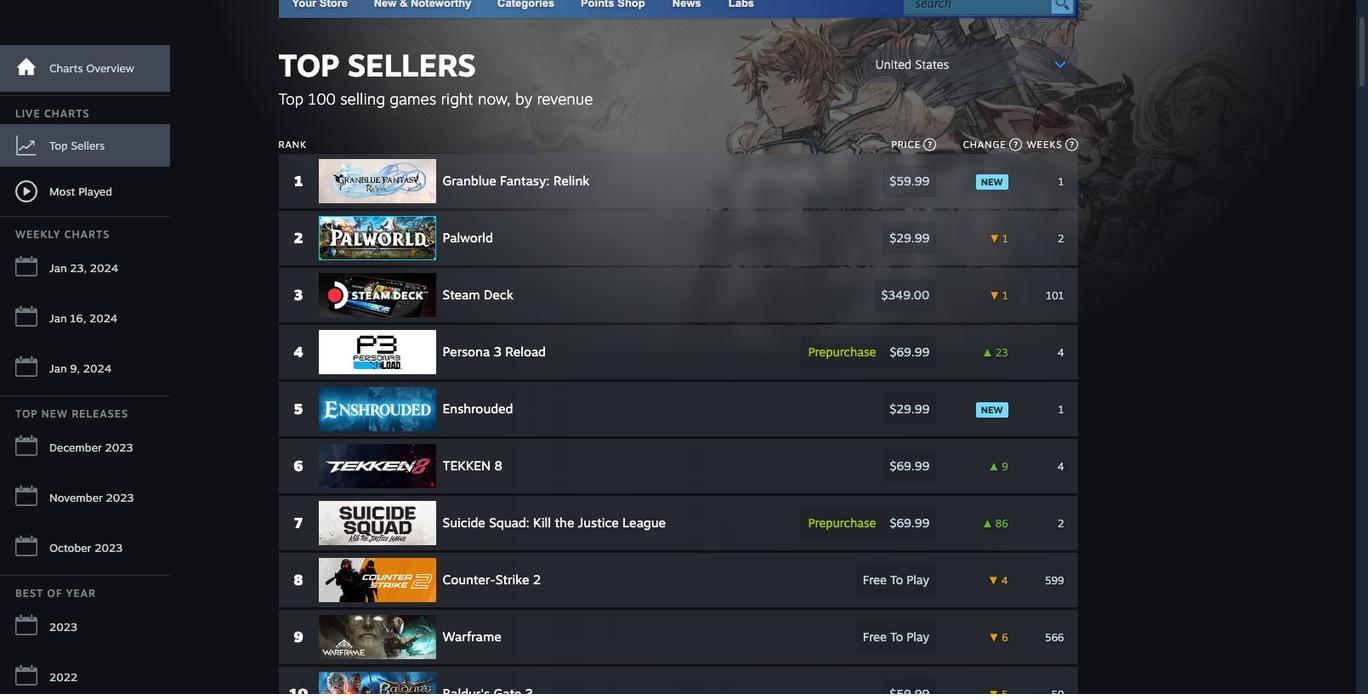 Task type: locate. For each thing, give the bounding box(es) containing it.
0 vertical spatial 2024
[[90, 261, 118, 275]]

6 left 566 on the right of page
[[1002, 631, 1009, 644]]

$29.99 for 5
[[890, 402, 930, 416]]

2023 for october 2023
[[95, 541, 123, 555]]

top new releases
[[15, 408, 128, 420]]

0 horizontal spatial 3
[[294, 286, 303, 304]]

1 vertical spatial $29.99
[[890, 402, 930, 416]]

play for 8
[[907, 573, 930, 587]]

9
[[1002, 460, 1009, 473], [294, 628, 304, 646]]

2024 for jan 16, 2024
[[89, 311, 118, 325]]

▲ left 86
[[983, 517, 993, 530]]

▲ left "23"
[[983, 346, 993, 359]]

0 vertical spatial play
[[907, 573, 930, 587]]

1 $29.99 from the top
[[890, 231, 930, 245]]

▼ 1 for 3
[[990, 289, 1009, 302]]

to for 8
[[891, 573, 904, 587]]

top 100 selling games right now, by revenue
[[279, 89, 593, 108]]

3
[[294, 286, 303, 304], [494, 344, 502, 360]]

0 vertical spatial ▼ 1
[[990, 232, 1009, 245]]

0 vertical spatial prepurchase
[[809, 345, 877, 359]]

▼ for 9
[[989, 631, 1000, 644]]

prepurchase for 4
[[809, 345, 877, 359]]

2 to from the top
[[891, 630, 904, 644]]

101
[[1047, 289, 1065, 302]]

strike
[[496, 572, 530, 588]]

sellers
[[348, 46, 476, 84], [71, 138, 105, 152]]

0 vertical spatial 6
[[294, 457, 303, 475]]

top up 'december 2023' link
[[15, 408, 38, 420]]

jan 23, 2024 link
[[0, 245, 170, 292]]

sellers up the games
[[348, 46, 476, 84]]

2023
[[105, 441, 133, 454], [106, 491, 134, 505], [95, 541, 123, 555], [49, 620, 77, 634]]

2 vertical spatial jan
[[49, 362, 67, 375]]

2024 right '23,'
[[90, 261, 118, 275]]

free for 8
[[863, 573, 887, 587]]

2 prepurchase from the top
[[809, 516, 877, 530]]

0 vertical spatial $29.99
[[890, 231, 930, 245]]

steam deck link
[[319, 273, 749, 317]]

▼
[[990, 232, 1000, 245], [990, 289, 1000, 302], [989, 574, 999, 587], [989, 631, 1000, 644]]

2024 for jan 9, 2024
[[83, 362, 112, 375]]

jan left 9,
[[49, 362, 67, 375]]

top
[[279, 46, 339, 84], [279, 89, 304, 108], [49, 138, 68, 152], [15, 408, 38, 420]]

1 vertical spatial sellers
[[71, 138, 105, 152]]

1 vertical spatial charts
[[44, 107, 90, 120]]

$349.00
[[882, 288, 930, 302]]

suicide
[[443, 515, 486, 531]]

4
[[294, 343, 303, 361], [1058, 346, 1065, 359], [1058, 460, 1065, 473], [1002, 574, 1009, 587]]

most played
[[49, 184, 112, 198]]

new
[[981, 176, 1004, 188], [981, 404, 1004, 416], [42, 408, 68, 420]]

tekken 8
[[443, 458, 503, 474]]

23,
[[70, 261, 87, 275]]

play left ▼ 6
[[907, 630, 930, 644]]

1
[[294, 172, 303, 190], [1059, 175, 1065, 188], [1003, 232, 1009, 245], [1003, 289, 1009, 302], [1059, 403, 1065, 416]]

december 2023 link
[[0, 425, 170, 471]]

top up 100
[[279, 46, 339, 84]]

to for 9
[[891, 630, 904, 644]]

new for 1
[[981, 176, 1004, 188]]

8 down 7
[[294, 571, 303, 589]]

search search field
[[916, 0, 1048, 14]]

1 vertical spatial to
[[891, 630, 904, 644]]

0 vertical spatial sellers
[[348, 46, 476, 84]]

charts up jan 23, 2024
[[64, 228, 110, 241]]

1 horizontal spatial 3
[[494, 344, 502, 360]]

steam
[[443, 287, 480, 303]]

kill
[[533, 515, 551, 531]]

6 up 7
[[294, 457, 303, 475]]

jan left 16,
[[49, 311, 67, 325]]

1 vertical spatial free
[[863, 630, 887, 644]]

1 ▼ 1 from the top
[[990, 232, 1009, 245]]

selling
[[341, 89, 385, 108]]

2024
[[90, 261, 118, 275], [89, 311, 118, 325], [83, 362, 112, 375]]

3 $69.99 from the top
[[890, 516, 930, 530]]

3 inside persona 3 reload link
[[494, 344, 502, 360]]

1 prepurchase from the top
[[809, 345, 877, 359]]

1 vertical spatial 9
[[294, 628, 304, 646]]

1 horizontal spatial 8
[[495, 458, 503, 474]]

jan left '23,'
[[49, 261, 67, 275]]

3 jan from the top
[[49, 362, 67, 375]]

1 vertical spatial top sellers
[[49, 138, 105, 152]]

$29.99
[[890, 231, 930, 245], [890, 402, 930, 416]]

0 vertical spatial to
[[891, 573, 904, 587]]

top sellers up the selling
[[279, 46, 476, 84]]

2 free from the top
[[863, 630, 887, 644]]

2 $29.99 from the top
[[890, 402, 930, 416]]

suicide squad: kill the justice league
[[443, 515, 666, 531]]

1 vertical spatial jan
[[49, 311, 67, 325]]

top sellers down live charts
[[49, 138, 105, 152]]

united states
[[876, 57, 950, 71]]

1 $69.99 from the top
[[890, 345, 930, 359]]

1 horizontal spatial sellers
[[348, 46, 476, 84]]

1 horizontal spatial 6
[[1002, 631, 1009, 644]]

charts up top sellers link
[[44, 107, 90, 120]]

8 inside tekken 8 link
[[495, 458, 503, 474]]

weekly charts
[[15, 228, 110, 241]]

1 vertical spatial prepurchase
[[809, 516, 877, 530]]

1 horizontal spatial 9
[[1002, 460, 1009, 473]]

october 2023 link
[[0, 525, 170, 572]]

2 ▼ 1 from the top
[[990, 289, 1009, 302]]

0 vertical spatial top sellers
[[279, 46, 476, 84]]

▼ 4
[[989, 574, 1009, 587]]

0 vertical spatial free to play
[[863, 573, 930, 587]]

2 vertical spatial ▲
[[983, 517, 993, 530]]

free to play
[[863, 573, 930, 587], [863, 630, 930, 644]]

1 vertical spatial ▲
[[989, 460, 999, 473]]

0 vertical spatial free
[[863, 573, 887, 587]]

▲
[[983, 346, 993, 359], [989, 460, 999, 473], [983, 517, 993, 530]]

0 horizontal spatial sellers
[[71, 138, 105, 152]]

0 vertical spatial 8
[[495, 458, 503, 474]]

1 vertical spatial $69.99
[[890, 459, 930, 473]]

▼ for 3
[[990, 289, 1000, 302]]

charts
[[49, 61, 83, 75], [44, 107, 90, 120], [64, 228, 110, 241]]

granblue
[[443, 173, 497, 189]]

sellers up most played link
[[71, 138, 105, 152]]

8 right tekken
[[495, 458, 503, 474]]

1 free from the top
[[863, 573, 887, 587]]

2023 for november 2023
[[106, 491, 134, 505]]

warframe link
[[319, 615, 749, 659]]

new up ▲ 9
[[981, 404, 1004, 416]]

suicide squad: kill the justice league link
[[319, 501, 749, 545]]

2023 down releases
[[105, 441, 133, 454]]

1 vertical spatial ▼ 1
[[990, 289, 1009, 302]]

granblue fantasy: relink
[[443, 173, 590, 189]]

2 vertical spatial $69.99
[[890, 516, 930, 530]]

charts left overview
[[49, 61, 83, 75]]

new down change
[[981, 176, 1004, 188]]

free
[[863, 573, 887, 587], [863, 630, 887, 644]]

states
[[916, 57, 950, 71]]

2023 right october
[[95, 541, 123, 555]]

reload
[[506, 344, 546, 360]]

▼ for 8
[[989, 574, 999, 587]]

fantasy:
[[500, 173, 550, 189]]

prepurchase
[[809, 345, 877, 359], [809, 516, 877, 530]]

1 play from the top
[[907, 573, 930, 587]]

▼ for 2
[[990, 232, 1000, 245]]

0 vertical spatial $69.99
[[890, 345, 930, 359]]

1 vertical spatial free to play
[[863, 630, 930, 644]]

the
[[555, 515, 575, 531]]

1 vertical spatial 2024
[[89, 311, 118, 325]]

599
[[1046, 574, 1065, 587]]

2 free to play from the top
[[863, 630, 930, 644]]

1 vertical spatial 3
[[494, 344, 502, 360]]

$29.99 for 2
[[890, 231, 930, 245]]

2 jan from the top
[[49, 311, 67, 325]]

justice
[[578, 515, 619, 531]]

None search field
[[903, 0, 1075, 15]]

to
[[891, 573, 904, 587], [891, 630, 904, 644]]

0 vertical spatial 3
[[294, 286, 303, 304]]

live
[[15, 107, 41, 120]]

1 vertical spatial 8
[[294, 571, 303, 589]]

jan for jan 9, 2024
[[49, 362, 67, 375]]

charts inside "link"
[[49, 61, 83, 75]]

1 jan from the top
[[49, 261, 67, 275]]

2024 for jan 23, 2024
[[90, 261, 118, 275]]

united
[[876, 57, 912, 71]]

0 vertical spatial charts
[[49, 61, 83, 75]]

weekly
[[15, 228, 61, 241]]

of
[[47, 587, 63, 600]]

2023 right november
[[106, 491, 134, 505]]

tekken 8 link
[[319, 444, 749, 488]]

play left ▼ 4
[[907, 573, 930, 587]]

16,
[[70, 311, 86, 325]]

jan 16, 2024
[[49, 311, 118, 325]]

jan
[[49, 261, 67, 275], [49, 311, 67, 325], [49, 362, 67, 375]]

0 vertical spatial ▲
[[983, 346, 993, 359]]

2 play from the top
[[907, 630, 930, 644]]

1 free to play from the top
[[863, 573, 930, 587]]

by
[[516, 89, 533, 108]]

2024 right 9,
[[83, 362, 112, 375]]

1 to from the top
[[891, 573, 904, 587]]

2 vertical spatial charts
[[64, 228, 110, 241]]

2024 right 16,
[[89, 311, 118, 325]]

2 $69.99 from the top
[[890, 459, 930, 473]]

right
[[441, 89, 474, 108]]

8
[[495, 458, 503, 474], [294, 571, 303, 589]]

november 2023
[[49, 491, 134, 505]]

2 vertical spatial 2024
[[83, 362, 112, 375]]

counter-strike 2
[[443, 572, 541, 588]]

1 vertical spatial play
[[907, 630, 930, 644]]

0 vertical spatial jan
[[49, 261, 67, 275]]

▲ up '▲ 86'
[[989, 460, 999, 473]]



Task type: describe. For each thing, give the bounding box(es) containing it.
4 up 5
[[294, 343, 303, 361]]

warframe
[[443, 629, 502, 645]]

$59.99
[[890, 174, 930, 188]]

november 2023 link
[[0, 475, 170, 522]]

2023 down best of year
[[49, 620, 77, 634]]

charts overview link
[[0, 45, 170, 92]]

counter-
[[443, 572, 496, 588]]

▲ 23
[[983, 346, 1009, 359]]

1 horizontal spatial top sellers
[[279, 46, 476, 84]]

relink
[[554, 173, 590, 189]]

5
[[294, 400, 303, 418]]

palworld
[[443, 230, 493, 246]]

▲ for 4
[[983, 346, 993, 359]]

charts overview
[[49, 61, 134, 75]]

566
[[1046, 631, 1065, 644]]

october
[[49, 541, 91, 555]]

free to play for 8
[[863, 573, 930, 587]]

now,
[[478, 89, 511, 108]]

deck
[[484, 287, 514, 303]]

jan 23, 2024
[[49, 261, 118, 275]]

7
[[295, 514, 303, 532]]

games
[[390, 89, 437, 108]]

jan 9, 2024 link
[[0, 345, 170, 392]]

▲ for 7
[[983, 517, 993, 530]]

2023 for december 2023
[[105, 441, 133, 454]]

enshrouded
[[443, 401, 514, 417]]

weeks
[[1027, 139, 1063, 151]]

tekken
[[443, 458, 491, 474]]

best of year
[[15, 587, 96, 600]]

top down live charts
[[49, 138, 68, 152]]

october 2023
[[49, 541, 123, 555]]

4 left 599 at the right of the page
[[1002, 574, 1009, 587]]

$69.99 for 4
[[890, 345, 930, 359]]

jan 9, 2024
[[49, 362, 112, 375]]

granblue fantasy: relink link
[[319, 159, 749, 203]]

$69.99 for 7
[[890, 516, 930, 530]]

4 right ▲ 9
[[1058, 460, 1065, 473]]

league
[[623, 515, 666, 531]]

jan for jan 16, 2024
[[49, 311, 67, 325]]

play for 9
[[907, 630, 930, 644]]

▼ 6
[[989, 631, 1009, 644]]

december
[[49, 441, 102, 454]]

steam deck
[[443, 287, 514, 303]]

▲ 9
[[989, 460, 1009, 473]]

0 horizontal spatial top sellers
[[49, 138, 105, 152]]

squad:
[[489, 515, 530, 531]]

releases
[[72, 408, 128, 420]]

23
[[996, 346, 1009, 359]]

year
[[66, 587, 96, 600]]

2023 link
[[0, 604, 170, 651]]

free for 9
[[863, 630, 887, 644]]

price
[[892, 139, 921, 151]]

live charts
[[15, 107, 90, 120]]

prepurchase for 7
[[809, 516, 877, 530]]

top left 100
[[279, 89, 304, 108]]

0 horizontal spatial 9
[[294, 628, 304, 646]]

rank
[[279, 139, 307, 151]]

change
[[964, 139, 1007, 151]]

counter-strike 2 link
[[319, 558, 749, 602]]

100
[[308, 89, 336, 108]]

86
[[996, 517, 1009, 530]]

november
[[49, 491, 103, 505]]

top sellers link
[[0, 124, 170, 167]]

enshrouded link
[[319, 387, 749, 431]]

new for 5
[[981, 404, 1004, 416]]

persona
[[443, 344, 490, 360]]

most
[[49, 184, 75, 198]]

0 horizontal spatial 6
[[294, 457, 303, 475]]

2022
[[49, 670, 78, 684]]

persona 3 reload
[[443, 344, 546, 360]]

4 down 101
[[1058, 346, 1065, 359]]

0 vertical spatial 9
[[1002, 460, 1009, 473]]

jan for jan 23, 2024
[[49, 261, 67, 275]]

0 horizontal spatial 8
[[294, 571, 303, 589]]

most played link
[[0, 170, 170, 213]]

charts for top
[[44, 107, 90, 120]]

persona 3 reload link
[[319, 330, 749, 374]]

▲ for 6
[[989, 460, 999, 473]]

▼ 1 for 2
[[990, 232, 1009, 245]]

2022 link
[[0, 654, 170, 694]]

played
[[78, 184, 112, 198]]

▲ 86
[[983, 517, 1009, 530]]

palworld link
[[319, 216, 749, 260]]

charts for jan
[[64, 228, 110, 241]]

new up december
[[42, 408, 68, 420]]

revenue
[[537, 89, 593, 108]]

jan 16, 2024 link
[[0, 295, 170, 342]]

december 2023
[[49, 441, 133, 454]]

9,
[[70, 362, 80, 375]]

free to play for 9
[[863, 630, 930, 644]]

1 vertical spatial 6
[[1002, 631, 1009, 644]]

overview
[[86, 61, 134, 75]]

best
[[15, 587, 44, 600]]



Task type: vqa. For each thing, say whether or not it's contained in the screenshot.


